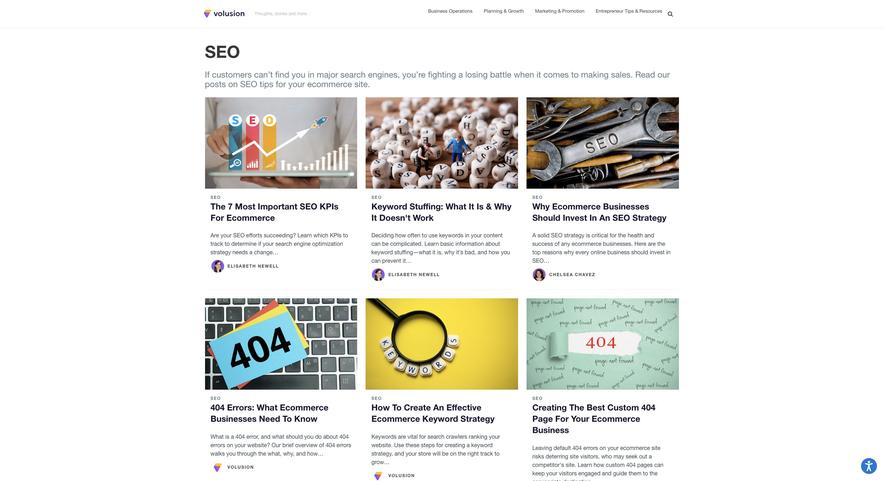 Task type: locate. For each thing, give the bounding box(es) containing it.
when
[[514, 69, 534, 79]]

ranking
[[469, 434, 488, 440]]

businesses down errors:
[[211, 414, 257, 424]]

0 vertical spatial strategy
[[633, 213, 667, 223]]

the down website?
[[258, 451, 266, 457]]

doesn't
[[379, 213, 411, 223]]

should
[[632, 249, 649, 256], [286, 434, 303, 440]]

why inside seo why ecommerce businesses should invest in an seo strategy
[[533, 202, 550, 211]]

0 horizontal spatial how
[[395, 232, 406, 239]]

1 horizontal spatial site.
[[566, 462, 576, 468]]

can left prevent
[[372, 258, 381, 264]]

1 vertical spatial search
[[275, 241, 292, 247]]

404
[[211, 403, 225, 413], [642, 403, 656, 413], [236, 434, 245, 440], [340, 434, 349, 440], [326, 442, 335, 449], [573, 445, 582, 451], [627, 462, 636, 468]]

1 horizontal spatial businesses
[[603, 202, 649, 211]]

volusion link down walks
[[211, 461, 254, 475]]

and
[[289, 11, 296, 16], [645, 232, 654, 239], [478, 249, 487, 256], [261, 434, 271, 440], [296, 451, 306, 457], [395, 451, 404, 457], [602, 471, 612, 477]]

track right right
[[481, 451, 493, 457]]

1 horizontal spatial should
[[632, 249, 649, 256]]

these
[[406, 442, 420, 449]]

your right are at the top left of the page
[[221, 232, 232, 239]]

1 horizontal spatial an
[[600, 213, 610, 223]]

a inside leaving default 404 errors on your ecommerce site risks deterring site visitors, who may seek out a competitor's site. learn how custom 404 pages can keep your visitors engaged and guide them to the appropriate destination…
[[649, 454, 652, 460]]

404 down seek
[[627, 462, 636, 468]]

1 horizontal spatial elisabeth newell
[[389, 272, 440, 277]]

0 vertical spatial kpis
[[320, 202, 339, 211]]

your
[[288, 79, 305, 89], [221, 232, 232, 239], [471, 232, 482, 239], [263, 241, 274, 247], [489, 434, 500, 440], [235, 442, 246, 449], [608, 445, 619, 451], [406, 451, 417, 457], [547, 471, 558, 477]]

2 why from the left
[[564, 249, 574, 256]]

2 vertical spatial how
[[594, 462, 605, 468]]

2 vertical spatial learn
[[578, 462, 592, 468]]

it
[[537, 69, 541, 79], [433, 249, 436, 256]]

search right major
[[341, 69, 366, 79]]

business inside seo creating the best custom 404 page for your ecommerce business
[[533, 426, 569, 435]]

2 why from the left
[[533, 202, 550, 211]]

a
[[459, 69, 463, 79], [250, 249, 253, 256], [231, 434, 234, 440], [467, 442, 470, 449], [649, 454, 652, 460]]

success
[[533, 241, 553, 247]]

ecommerce down custom
[[592, 414, 641, 424]]

1 horizontal spatial it
[[469, 202, 474, 211]]

about inside what is a 404 error, and what should you do about 404 errors on your website? our brief overview of 404 errors walks you through the what, why, and how…
[[323, 434, 338, 440]]

ecommerce inside seo how to create an effective ecommerce keyword strategy
[[372, 414, 420, 424]]

to inside seo 404 errors: what ecommerce businesses need to know
[[283, 414, 292, 424]]

are your seo efforts succeeding? learn which kpis to track to determine if your search engine optimization strategy needs a change…
[[211, 232, 348, 256]]

walks
[[211, 451, 225, 457]]

0 horizontal spatial about
[[323, 434, 338, 440]]

a up right
[[467, 442, 470, 449]]

visitors
[[559, 471, 577, 477]]

track down are at the top left of the page
[[211, 241, 223, 247]]

elisabeth newell for it
[[389, 272, 440, 277]]

why for should
[[564, 249, 574, 256]]

competitor's
[[533, 462, 564, 468]]

solid
[[538, 232, 550, 239]]

1 vertical spatial site.
[[566, 462, 576, 468]]

to right "which"
[[343, 232, 348, 239]]

ecommerce up know
[[280, 403, 329, 413]]

marketing & promotion link
[[535, 7, 585, 15]]

crawlers
[[446, 434, 467, 440]]

elisabeth newell
[[228, 264, 279, 269], [389, 272, 440, 277]]

0 horizontal spatial businesses
[[211, 414, 257, 424]]

& inside seo keyword stuffing: what it is & why it doesn't work
[[486, 202, 492, 211]]

elisabeth newell link
[[211, 260, 279, 274], [372, 268, 440, 282]]

volusion for need
[[228, 465, 254, 470]]

more.
[[297, 11, 308, 16]]

on inside what is a 404 error, and what should you do about 404 errors on your website? our brief overview of 404 errors walks you through the what, why, and how…
[[227, 442, 233, 449]]

the down pages at bottom
[[650, 471, 658, 477]]

ecommerce inside seo 404 errors: what ecommerce businesses need to know
[[280, 403, 329, 413]]

for inside if customers can't find you in major search engines, you're fighting a losing battle when it comes to making sales. read our posts on seo tips for your ecommerce site.
[[276, 79, 286, 89]]

to left determine
[[225, 241, 230, 247]]

businesses up health
[[603, 202, 649, 211]]

error,
[[247, 434, 259, 440]]

the inside seo creating the best custom 404 page for your ecommerce business
[[569, 403, 585, 413]]

why
[[494, 202, 512, 211], [533, 202, 550, 211]]

deterring
[[546, 454, 568, 460]]

404 right overview
[[326, 442, 335, 449]]

it inside if customers can't find you in major search engines, you're fighting a losing battle when it comes to making sales. read our posts on seo tips for your ecommerce site.
[[537, 69, 541, 79]]

to down pages at bottom
[[643, 471, 648, 477]]

newell
[[258, 264, 279, 269], [419, 272, 440, 277]]

1 vertical spatial keyword
[[423, 414, 458, 424]]

should inside what is a 404 error, and what should you do about 404 errors on your website? our brief overview of 404 errors walks you through the what, why, and how…
[[286, 434, 303, 440]]

your right tips
[[288, 79, 305, 89]]

0 vertical spatial keyword
[[372, 202, 407, 211]]

chelsea chavez link
[[533, 268, 596, 282]]

why for it
[[445, 249, 455, 256]]

2 horizontal spatial what
[[446, 202, 467, 211]]

business operations
[[428, 8, 473, 14]]

here
[[635, 241, 647, 247]]

what for errors:
[[257, 403, 278, 413]]

to inside keywords are vital for search crawlers ranking your website. use these steps for creating a keyword strategy, and your store will be on the right track to grow…
[[495, 451, 500, 457]]

appropriate
[[533, 479, 562, 482]]

the inside keywords are vital for search crawlers ranking your website. use these steps for creating a keyword strategy, and your store will be on the right track to grow…
[[458, 451, 466, 457]]

what left is
[[446, 202, 467, 211]]

how down "content"
[[489, 249, 500, 256]]

keyword
[[372, 202, 407, 211], [423, 414, 458, 424]]

the
[[618, 232, 626, 239], [658, 241, 666, 247], [569, 403, 585, 413], [258, 451, 266, 457], [458, 451, 466, 457], [650, 471, 658, 477]]

0 vertical spatial it
[[537, 69, 541, 79]]

entrepreneur tips & resources
[[596, 8, 663, 14]]

0 horizontal spatial it
[[372, 213, 377, 223]]

keyword down ranking
[[471, 442, 493, 449]]

be inside keywords are vital for search crawlers ranking your website. use these steps for creating a keyword strategy, and your store will be on the right track to grow…
[[442, 451, 449, 457]]

1 vertical spatial ecommerce
[[572, 241, 602, 247]]

1 horizontal spatial about
[[486, 241, 500, 247]]

about right do
[[323, 434, 338, 440]]

on left website?
[[227, 442, 233, 449]]

1 vertical spatial how
[[489, 249, 500, 256]]

1 vertical spatial businesses
[[211, 414, 257, 424]]

0 horizontal spatial search
[[275, 241, 292, 247]]

if
[[258, 241, 261, 247]]

2 vertical spatial search
[[428, 434, 445, 440]]

be right will
[[442, 451, 449, 457]]

0 vertical spatial should
[[632, 249, 649, 256]]

a right needs
[[250, 249, 253, 256]]

1 vertical spatial elisabeth newell
[[389, 272, 440, 277]]

1 horizontal spatial elisabeth
[[389, 272, 417, 277]]

invest
[[650, 249, 665, 256]]

it left is,
[[433, 249, 436, 256]]

an right the create
[[433, 403, 444, 413]]

1 vertical spatial keyword
[[471, 442, 493, 449]]

seek
[[626, 454, 638, 460]]

0 horizontal spatial learn
[[298, 232, 312, 239]]

1 vertical spatial an
[[433, 403, 444, 413]]

404 left errors:
[[211, 403, 225, 413]]

most
[[235, 202, 255, 211]]

find
[[275, 69, 289, 79]]

strategy up any
[[564, 232, 585, 239]]

how…
[[307, 451, 324, 457]]

about down "content"
[[486, 241, 500, 247]]

and down custom
[[602, 471, 612, 477]]

seo inside if customers can't find you in major search engines, you're fighting a losing battle when it comes to making sales. read our posts on seo tips for your ecommerce site.
[[240, 79, 257, 89]]

business operations link
[[428, 7, 473, 15]]

ecommerce inside if customers can't find you in major search engines, you're fighting a losing battle when it comes to making sales. read our posts on seo tips for your ecommerce site.
[[307, 79, 352, 89]]

reasons
[[543, 249, 562, 256]]

kpis up the optimization
[[330, 232, 342, 239]]

should up brief
[[286, 434, 303, 440]]

custom
[[608, 403, 639, 413]]

1 why from the left
[[445, 249, 455, 256]]

1 vertical spatial volusion
[[389, 474, 415, 479]]

0 horizontal spatial why
[[445, 249, 455, 256]]

kpis inside 'are your seo efforts succeeding? learn which kpis to track to determine if your search engine optimization strategy needs a change…'
[[330, 232, 342, 239]]

0 vertical spatial site.
[[355, 79, 370, 89]]

404 left error,
[[236, 434, 245, 440]]

search inside 'are your seo efforts succeeding? learn which kpis to track to determine if your search engine optimization strategy needs a change…'
[[275, 241, 292, 247]]

1 horizontal spatial business
[[533, 426, 569, 435]]

what inside what is a 404 error, and what should you do about 404 errors on your website? our brief overview of 404 errors walks you through the what, why, and how…
[[211, 434, 224, 440]]

to right right
[[495, 451, 500, 457]]

1 vertical spatial track
[[481, 451, 493, 457]]

comes
[[544, 69, 569, 79]]

elisabeth newell link down the it…
[[372, 268, 440, 282]]

can down deciding
[[372, 241, 381, 247]]

an up "critical"
[[600, 213, 610, 223]]

why down basic
[[445, 249, 455, 256]]

search
[[341, 69, 366, 79], [275, 241, 292, 247], [428, 434, 445, 440]]

about inside deciding how often to use keywords in your content can be complicated. learn basic information about keyword stuffing—what it is, why it's bad, and how you can prevent it…
[[486, 241, 500, 247]]

0 horizontal spatial volusion
[[228, 465, 254, 470]]

0 vertical spatial search
[[341, 69, 366, 79]]

to inside leaving default 404 errors on your ecommerce site risks deterring site visitors, who may seek out a competitor's site. learn how custom 404 pages can keep your visitors engaged and guide them to the appropriate destination…
[[643, 471, 648, 477]]

site up pages at bottom
[[652, 445, 661, 451]]

0 horizontal spatial volusion link
[[211, 461, 254, 475]]

1 why from the left
[[494, 202, 512, 211]]

strategy up health
[[633, 213, 667, 223]]

creating the best custom 404 page for your ecommerce business image
[[527, 299, 679, 390]]

can inside leaving default 404 errors on your ecommerce site risks deterring site visitors, who may seek out a competitor's site. learn how custom 404 pages can keep your visitors engaged and guide them to the appropriate destination…
[[655, 462, 664, 468]]

of left any
[[555, 241, 560, 247]]

elisabeth newell down the it…
[[389, 272, 440, 277]]

is left error,
[[225, 434, 229, 440]]

1 horizontal spatial be
[[442, 451, 449, 457]]

404 right do
[[340, 434, 349, 440]]

engines,
[[368, 69, 400, 79]]

1 vertical spatial about
[[323, 434, 338, 440]]

for inside seo the 7 most important seo kpis for ecommerce
[[211, 213, 224, 223]]

it
[[469, 202, 474, 211], [372, 213, 377, 223]]

1 horizontal spatial volusion
[[389, 474, 415, 479]]

why inside deciding how often to use keywords in your content can be complicated. learn basic information about keyword stuffing—what it is, why it's bad, and how you can prevent it…
[[445, 249, 455, 256]]

what
[[446, 202, 467, 211], [257, 403, 278, 413], [211, 434, 224, 440]]

404 right custom
[[642, 403, 656, 413]]

site.
[[355, 79, 370, 89], [566, 462, 576, 468]]

it up deciding
[[372, 213, 377, 223]]

0 vertical spatial an
[[600, 213, 610, 223]]

every
[[576, 249, 589, 256]]

volusion down grow…
[[389, 474, 415, 479]]

1 vertical spatial it
[[433, 249, 436, 256]]

should down here
[[632, 249, 649, 256]]

0 horizontal spatial elisabeth newell link
[[211, 260, 279, 274]]

search inside keywords are vital for search crawlers ranking your website. use these steps for creating a keyword strategy, and your store will be on the right track to grow…
[[428, 434, 445, 440]]

to right how
[[392, 403, 402, 413]]

can't
[[254, 69, 273, 79]]

1 horizontal spatial how
[[489, 249, 500, 256]]

404 inside seo 404 errors: what ecommerce businesses need to know
[[211, 403, 225, 413]]

seo
[[205, 41, 240, 61], [240, 79, 257, 89], [211, 195, 221, 200], [372, 195, 382, 200], [533, 195, 543, 200], [300, 202, 317, 211], [613, 213, 630, 223], [233, 232, 245, 239], [551, 232, 563, 239], [211, 396, 221, 402], [372, 396, 382, 402], [533, 396, 543, 402]]

& left growth at the right of page
[[504, 8, 507, 14]]

strategy down are at the top left of the page
[[211, 249, 231, 256]]

business
[[428, 8, 448, 14], [533, 426, 569, 435]]

your up information
[[471, 232, 482, 239]]

what up walks
[[211, 434, 224, 440]]

0 vertical spatial are
[[648, 241, 656, 247]]

1 vertical spatial be
[[442, 451, 449, 457]]

0 horizontal spatial elisabeth
[[228, 264, 256, 269]]

2 vertical spatial can
[[655, 462, 664, 468]]

site down default
[[570, 454, 579, 460]]

1 vertical spatial business
[[533, 426, 569, 435]]

search down succeeding?
[[275, 241, 292, 247]]

the up your
[[569, 403, 585, 413]]

to
[[571, 69, 579, 79], [343, 232, 348, 239], [422, 232, 427, 239], [225, 241, 230, 247], [392, 403, 402, 413], [283, 414, 292, 424], [495, 451, 500, 457], [643, 471, 648, 477]]

for inside a solid seo strategy is critical for the health and success of any ecommerce businesses. here are the top reasons why every online business should invest in seo…
[[610, 232, 617, 239]]

keywords are vital for search crawlers ranking your website. use these steps for creating a keyword strategy, and your store will be on the right track to grow…
[[372, 434, 500, 466]]

1 horizontal spatial volusion link
[[372, 469, 415, 482]]

a inside keywords are vital for search crawlers ranking your website. use these steps for creating a keyword strategy, and your store will be on the right track to grow…
[[467, 442, 470, 449]]

errors
[[211, 442, 225, 449], [337, 442, 351, 449], [584, 445, 598, 451]]

1 horizontal spatial site
[[652, 445, 661, 451]]

2 horizontal spatial ecommerce
[[620, 445, 650, 451]]

keyword inside keywords are vital for search crawlers ranking your website. use these steps for creating a keyword strategy, and your store will be on the right track to grow…
[[471, 442, 493, 449]]

for
[[276, 79, 286, 89], [211, 213, 224, 223], [610, 232, 617, 239], [555, 414, 569, 424], [419, 434, 426, 440], [437, 442, 443, 449]]

a solid seo strategy is critical for the health and success of any ecommerce businesses. here are the top reasons why every online business should invest in seo…
[[533, 232, 671, 264]]

your right ranking
[[489, 434, 500, 440]]

1 vertical spatial it
[[372, 213, 377, 223]]

in inside deciding how often to use keywords in your content can be complicated. learn basic information about keyword stuffing—what it is, why it's bad, and how you can prevent it…
[[465, 232, 470, 239]]

seo inside seo 404 errors: what ecommerce businesses need to know
[[211, 396, 221, 402]]

site. inside if customers can't find you in major search engines, you're fighting a losing battle when it comes to making sales. read our posts on seo tips for your ecommerce site.
[[355, 79, 370, 89]]

right
[[468, 451, 479, 457]]

what up need
[[257, 403, 278, 413]]

1 horizontal spatial are
[[648, 241, 656, 247]]

0 horizontal spatial ecommerce
[[307, 79, 352, 89]]

track inside 'are your seo efforts succeeding? learn which kpis to track to determine if your search engine optimization strategy needs a change…'
[[211, 241, 223, 247]]

1 horizontal spatial ecommerce
[[572, 241, 602, 247]]

0 horizontal spatial keyword
[[372, 249, 393, 256]]

on inside leaving default 404 errors on your ecommerce site risks deterring site visitors, who may seek out a competitor's site. learn how custom 404 pages can keep your visitors engaged and guide them to the appropriate destination…
[[600, 445, 606, 451]]

1 horizontal spatial search
[[341, 69, 366, 79]]

1 vertical spatial strategy
[[461, 414, 495, 424]]

& right is
[[486, 202, 492, 211]]

an inside seo why ecommerce businesses should invest in an seo strategy
[[600, 213, 610, 223]]

your up through
[[235, 442, 246, 449]]

a left losing on the top of the page
[[459, 69, 463, 79]]

0 horizontal spatial elisabeth newell
[[228, 264, 279, 269]]

keyword stuffing: what it is & why it doesn't work image
[[366, 97, 518, 189]]

2 vertical spatial what
[[211, 434, 224, 440]]

1 vertical spatial is
[[225, 434, 229, 440]]

on right posts
[[228, 79, 238, 89]]

0 horizontal spatial is
[[225, 434, 229, 440]]

for right tips
[[276, 79, 286, 89]]

1 vertical spatial newell
[[419, 272, 440, 277]]

track
[[211, 241, 223, 247], [481, 451, 493, 457]]

1 vertical spatial can
[[372, 258, 381, 264]]

the inside what is a 404 error, and what should you do about 404 errors on your website? our brief overview of 404 errors walks you through the what, why, and how…
[[258, 451, 266, 457]]

1 horizontal spatial why
[[564, 249, 574, 256]]

0 horizontal spatial business
[[428, 8, 448, 14]]

0 vertical spatial strategy
[[564, 232, 585, 239]]

how up complicated.
[[395, 232, 406, 239]]

1 horizontal spatial strategy
[[633, 213, 667, 223]]

seo 404 errors: what ecommerce businesses need to know
[[211, 396, 329, 424]]

volusion link down grow…
[[372, 469, 415, 482]]

tips
[[625, 8, 634, 14]]

do
[[315, 434, 322, 440]]

be down deciding
[[382, 241, 389, 247]]

you right find
[[292, 69, 306, 79]]

you inside if customers can't find you in major search engines, you're fighting a losing battle when it comes to making sales. read our posts on seo tips for your ecommerce site.
[[292, 69, 306, 79]]

in
[[308, 69, 315, 79], [590, 213, 597, 223], [465, 232, 470, 239], [667, 249, 671, 256]]

0 horizontal spatial of
[[319, 442, 324, 449]]

strategy inside seo why ecommerce businesses should invest in an seo strategy
[[633, 213, 667, 223]]

what inside seo keyword stuffing: what it is & why it doesn't work
[[446, 202, 467, 211]]

elisabeth for ecommerce
[[228, 264, 256, 269]]

learn inside 'are your seo efforts succeeding? learn which kpis to track to determine if your search engine optimization strategy needs a change…'
[[298, 232, 312, 239]]

any
[[561, 241, 570, 247]]

your inside deciding how often to use keywords in your content can be complicated. learn basic information about keyword stuffing—what it is, why it's bad, and how you can prevent it…
[[471, 232, 482, 239]]

and down use
[[395, 451, 404, 457]]

2 horizontal spatial how
[[594, 462, 605, 468]]

of down do
[[319, 442, 324, 449]]

your inside if customers can't find you in major search engines, you're fighting a losing battle when it comes to making sales. read our posts on seo tips for your ecommerce site.
[[288, 79, 305, 89]]

kpis inside seo the 7 most important seo kpis for ecommerce
[[320, 202, 339, 211]]

for down creating
[[555, 414, 569, 424]]

visitors,
[[580, 454, 600, 460]]

1 horizontal spatial keyword
[[423, 414, 458, 424]]

kpis
[[320, 202, 339, 211], [330, 232, 342, 239]]

sales.
[[611, 69, 633, 79]]

a inside what is a 404 error, and what should you do about 404 errors on your website? our brief overview of 404 errors walks you through the what, why, and how…
[[231, 434, 234, 440]]

0 horizontal spatial should
[[286, 434, 303, 440]]

seo creating the best custom 404 page for your ecommerce business
[[533, 396, 656, 435]]

default
[[554, 445, 571, 451]]

1 horizontal spatial strategy
[[564, 232, 585, 239]]

0 horizontal spatial are
[[398, 434, 406, 440]]

0 horizontal spatial newell
[[258, 264, 279, 269]]

and left more.
[[289, 11, 296, 16]]

what inside seo 404 errors: what ecommerce businesses need to know
[[257, 403, 278, 413]]

0 horizontal spatial an
[[433, 403, 444, 413]]

elisabeth down the it…
[[389, 272, 417, 277]]

1 horizontal spatial it
[[537, 69, 541, 79]]

0 horizontal spatial what
[[211, 434, 224, 440]]

learn
[[298, 232, 312, 239], [425, 241, 439, 247], [578, 462, 592, 468]]

learn inside deciding how often to use keywords in your content can be complicated. learn basic information about keyword stuffing—what it is, why it's bad, and how you can prevent it…
[[425, 241, 439, 247]]

0 vertical spatial what
[[446, 202, 467, 211]]

are inside keywords are vital for search crawlers ranking your website. use these steps for creating a keyword strategy, and your store will be on the right track to grow…
[[398, 434, 406, 440]]

why
[[445, 249, 455, 256], [564, 249, 574, 256]]

2 vertical spatial ecommerce
[[620, 445, 650, 451]]

be inside deciding how often to use keywords in your content can be complicated. learn basic information about keyword stuffing—what it is, why it's bad, and how you can prevent it…
[[382, 241, 389, 247]]

0 horizontal spatial strategy
[[461, 414, 495, 424]]

is left "critical"
[[586, 232, 590, 239]]

learn up engine
[[298, 232, 312, 239]]

why inside a solid seo strategy is critical for the health and success of any ecommerce businesses. here are the top reasons why every online business should invest in seo…
[[564, 249, 574, 256]]

and up here
[[645, 232, 654, 239]]

1 vertical spatial are
[[398, 434, 406, 440]]

you down "content"
[[501, 249, 510, 256]]

strategy inside 'are your seo efforts succeeding? learn which kpis to track to determine if your search engine optimization strategy needs a change…'
[[211, 249, 231, 256]]

0 vertical spatial volusion
[[228, 465, 254, 470]]

of inside a solid seo strategy is critical for the health and success of any ecommerce businesses. here are the top reasons why every online business should invest in seo…
[[555, 241, 560, 247]]

1 vertical spatial strategy
[[211, 249, 231, 256]]

a left error,
[[231, 434, 234, 440]]

0 vertical spatial keyword
[[372, 249, 393, 256]]

marketing
[[535, 8, 557, 14]]

&
[[504, 8, 507, 14], [558, 8, 561, 14], [635, 8, 638, 14], [486, 202, 492, 211]]

to right need
[[283, 414, 292, 424]]

1 horizontal spatial of
[[555, 241, 560, 247]]

track inside keywords are vital for search crawlers ranking your website. use these steps for creating a keyword strategy, and your store will be on the right track to grow…
[[481, 451, 493, 457]]

keyword up prevent
[[372, 249, 393, 256]]

on down creating
[[450, 451, 457, 457]]

why up should
[[533, 202, 550, 211]]

the down creating
[[458, 451, 466, 457]]

learn up the "engaged"
[[578, 462, 592, 468]]

and right bad,
[[478, 249, 487, 256]]

1 horizontal spatial track
[[481, 451, 493, 457]]

who
[[602, 454, 612, 460]]

1 vertical spatial learn
[[425, 241, 439, 247]]

0 vertical spatial learn
[[298, 232, 312, 239]]

and inside leaving default 404 errors on your ecommerce site risks deterring site visitors, who may seek out a competitor's site. learn how custom 404 pages can keep your visitors engaged and guide them to the appropriate destination…
[[602, 471, 612, 477]]

kpis up "which"
[[320, 202, 339, 211]]

need
[[259, 414, 280, 424]]

1 vertical spatial elisabeth
[[389, 272, 417, 277]]

0 vertical spatial businesses
[[603, 202, 649, 211]]

keywords
[[372, 434, 397, 440]]

can right pages at bottom
[[655, 462, 664, 468]]

0 vertical spatial it
[[469, 202, 474, 211]]

use
[[394, 442, 404, 449]]

learn down use
[[425, 241, 439, 247]]

ecommerce inside seo creating the best custom 404 page for your ecommerce business
[[592, 414, 641, 424]]

1 horizontal spatial what
[[257, 403, 278, 413]]

how
[[395, 232, 406, 239], [489, 249, 500, 256], [594, 462, 605, 468]]



Task type: describe. For each thing, give the bounding box(es) containing it.
a inside 'are your seo efforts succeeding? learn which kpis to track to determine if your search engine optimization strategy needs a change…'
[[250, 249, 253, 256]]

search inside if customers can't find you in major search engines, you're fighting a losing battle when it comes to making sales. read our posts on seo tips for your ecommerce site.
[[341, 69, 366, 79]]

entrepreneur tips & resources link
[[596, 8, 663, 15]]

you up overview
[[304, 434, 314, 440]]

of inside what is a 404 error, and what should you do about 404 errors on your website? our brief overview of 404 errors walks you through the what, why, and how…
[[319, 442, 324, 449]]

0 vertical spatial how
[[395, 232, 406, 239]]

seo…
[[533, 258, 550, 264]]

404 errors: what ecommerce businesses need to know image
[[205, 299, 357, 390]]

your right if
[[263, 241, 274, 247]]

know
[[294, 414, 318, 424]]

major
[[317, 69, 338, 79]]

to inside if customers can't find you in major search engines, you're fighting a losing battle when it comes to making sales. read our posts on seo tips for your ecommerce site.
[[571, 69, 579, 79]]

strategy inside a solid seo strategy is critical for the health and success of any ecommerce businesses. here are the top reasons why every online business should invest in seo…
[[564, 232, 585, 239]]

0 vertical spatial business
[[428, 8, 448, 14]]

work
[[413, 213, 434, 223]]

should
[[533, 213, 561, 223]]

seo the 7 most important seo kpis for ecommerce
[[211, 195, 339, 223]]

thoughts, stories and more.
[[255, 11, 308, 16]]

what,
[[268, 451, 282, 457]]

and up website?
[[261, 434, 271, 440]]

7
[[228, 202, 233, 211]]

& right tips
[[635, 8, 638, 14]]

steps
[[421, 442, 435, 449]]

keyword inside deciding how often to use keywords in your content can be complicated. learn basic information about keyword stuffing—what it is, why it's bad, and how you can prevent it…
[[372, 249, 393, 256]]

page
[[533, 414, 553, 424]]

seo inside 'are your seo efforts succeeding? learn which kpis to track to determine if your search engine optimization strategy needs a change…'
[[233, 232, 245, 239]]

planning & growth link
[[484, 7, 524, 15]]

the inside leaving default 404 errors on your ecommerce site risks deterring site visitors, who may seek out a competitor's site. learn how custom 404 pages can keep your visitors engaged and guide them to the appropriate destination…
[[650, 471, 658, 477]]

important
[[258, 202, 298, 211]]

will
[[433, 451, 441, 457]]

and down overview
[[296, 451, 306, 457]]

errors:
[[227, 403, 254, 413]]

invest
[[563, 213, 587, 223]]

bad,
[[465, 249, 476, 256]]

ecommerce inside seo the 7 most important seo kpis for ecommerce
[[226, 213, 275, 223]]

in inside seo why ecommerce businesses should invest in an seo strategy
[[590, 213, 597, 223]]

volusion link for 404 errors: what ecommerce businesses need to know
[[211, 461, 254, 475]]

an inside seo how to create an effective ecommerce keyword strategy
[[433, 403, 444, 413]]

& inside 'link'
[[504, 8, 507, 14]]

top
[[533, 249, 541, 256]]

to inside deciding how often to use keywords in your content can be complicated. learn basic information about keyword stuffing—what it is, why it's bad, and how you can prevent it…
[[422, 232, 427, 239]]

them
[[629, 471, 642, 477]]

seo inside seo keyword stuffing: what it is & why it doesn't work
[[372, 195, 382, 200]]

open accessibe: accessibility options, statement and help image
[[865, 461, 873, 472]]

battle
[[490, 69, 512, 79]]

volusion for ecommerce
[[389, 474, 415, 479]]

your down these
[[406, 451, 417, 457]]

our
[[658, 69, 670, 79]]

you inside deciding how often to use keywords in your content can be complicated. learn basic information about keyword stuffing—what it is, why it's bad, and how you can prevent it…
[[501, 249, 510, 256]]

keywords
[[439, 232, 464, 239]]

seo inside a solid seo strategy is critical for the health and success of any ecommerce businesses. here are the top reasons why every online business should invest in seo…
[[551, 232, 563, 239]]

your up appropriate
[[547, 471, 558, 477]]

the up invest
[[658, 241, 666, 247]]

you right walks
[[226, 451, 236, 457]]

seo inside seo creating the best custom 404 page for your ecommerce business
[[533, 396, 543, 402]]

it…
[[403, 258, 412, 264]]

0 vertical spatial site
[[652, 445, 661, 451]]

learn inside leaving default 404 errors on your ecommerce site risks deterring site visitors, who may seek out a competitor's site. learn how custom 404 pages can keep your visitors engaged and guide them to the appropriate destination…
[[578, 462, 592, 468]]

seo keyword stuffing: what it is & why it doesn't work
[[372, 195, 512, 223]]

growth
[[508, 8, 524, 14]]

your inside what is a 404 error, and what should you do about 404 errors on your website? our brief overview of 404 errors walks you through the what, why, and how…
[[235, 442, 246, 449]]

website.
[[372, 442, 393, 449]]

a inside if customers can't find you in major search engines, you're fighting a losing battle when it comes to making sales. read our posts on seo tips for your ecommerce site.
[[459, 69, 463, 79]]

planning & growth
[[484, 8, 524, 14]]

basic
[[441, 241, 454, 247]]

a
[[533, 232, 536, 239]]

keyword inside seo keyword stuffing: what it is & why it doesn't work
[[372, 202, 407, 211]]

for inside seo creating the best custom 404 page for your ecommerce business
[[555, 414, 569, 424]]

errors inside leaving default 404 errors on your ecommerce site risks deterring site visitors, who may seek out a competitor's site. learn how custom 404 pages can keep your visitors engaged and guide them to the appropriate destination…
[[584, 445, 598, 451]]

overview
[[295, 442, 318, 449]]

ecommerce inside a solid seo strategy is critical for the health and success of any ecommerce businesses. here are the top reasons why every online business should invest in seo…
[[572, 241, 602, 247]]

leaving default 404 errors on your ecommerce site risks deterring site visitors, who may seek out a competitor's site. learn how custom 404 pages can keep your visitors engaged and guide them to the appropriate destination…
[[533, 445, 664, 482]]

change…
[[254, 249, 278, 256]]

elisabeth newell link for it
[[372, 268, 440, 282]]

succeeding?
[[264, 232, 296, 239]]

& right marketing at the top right
[[558, 8, 561, 14]]

why inside seo keyword stuffing: what it is & why it doesn't work
[[494, 202, 512, 211]]

creating
[[445, 442, 465, 449]]

it's
[[456, 249, 463, 256]]

brief
[[283, 442, 294, 449]]

you're
[[402, 69, 426, 79]]

strategy inside seo how to create an effective ecommerce keyword strategy
[[461, 414, 495, 424]]

prevent
[[382, 258, 401, 264]]

businesses.
[[603, 241, 633, 247]]

for up will
[[437, 442, 443, 449]]

businesses inside seo 404 errors: what ecommerce businesses need to know
[[211, 414, 257, 424]]

is inside what is a 404 error, and what should you do about 404 errors on your website? our brief overview of 404 errors walks you through the what, why, and how…
[[225, 434, 229, 440]]

complicated.
[[390, 241, 423, 247]]

how
[[372, 403, 390, 413]]

and inside a solid seo strategy is critical for the health and success of any ecommerce businesses. here are the top reasons why every online business should invest in seo…
[[645, 232, 654, 239]]

keyword inside seo how to create an effective ecommerce keyword strategy
[[423, 414, 458, 424]]

deciding how often to use keywords in your content can be complicated. learn basic information about keyword stuffing—what it is, why it's bad, and how you can prevent it…
[[372, 232, 510, 264]]

posts
[[205, 79, 226, 89]]

resources
[[640, 8, 663, 14]]

optimization
[[312, 241, 343, 247]]

stuffing:
[[410, 202, 443, 211]]

seo how to create an effective ecommerce keyword strategy
[[372, 396, 495, 424]]

operations
[[449, 8, 473, 14]]

website?
[[247, 442, 270, 449]]

is inside a solid seo strategy is critical for the health and success of any ecommerce businesses. here are the top reasons why every online business should invest in seo…
[[586, 232, 590, 239]]

your up may
[[608, 445, 619, 451]]

why ecommerce businesses should invest in an seo strategy image
[[527, 97, 679, 189]]

stuffing—what
[[395, 249, 431, 256]]

what for stuffing:
[[446, 202, 467, 211]]

and inside keywords are vital for search crawlers ranking your website. use these steps for creating a keyword strategy, and your store will be on the right track to grow…
[[395, 451, 404, 457]]

ecommerce inside seo why ecommerce businesses should invest in an seo strategy
[[552, 202, 601, 211]]

losing
[[466, 69, 488, 79]]

it inside deciding how often to use keywords in your content can be complicated. learn basic information about keyword stuffing—what it is, why it's bad, and how you can prevent it…
[[433, 249, 436, 256]]

elisabeth newell link for ecommerce
[[211, 260, 279, 274]]

are inside a solid seo strategy is critical for the health and success of any ecommerce businesses. here are the top reasons why every online business should invest in seo…
[[648, 241, 656, 247]]

0 horizontal spatial errors
[[211, 442, 225, 449]]

on inside keywords are vital for search crawlers ranking your website. use these steps for creating a keyword strategy, and your store will be on the right track to grow…
[[450, 451, 457, 457]]

on inside if customers can't find you in major search engines, you're fighting a losing battle when it comes to making sales. read our posts on seo tips for your ecommerce site.
[[228, 79, 238, 89]]

newell for ecommerce
[[258, 264, 279, 269]]

should inside a solid seo strategy is critical for the health and success of any ecommerce businesses. here are the top reasons why every online business should invest in seo…
[[632, 249, 649, 256]]

fighting
[[428, 69, 456, 79]]

chelsea
[[550, 272, 573, 277]]

if customers can't find you in major search engines, you're fighting a losing battle when it comes to making sales. read our posts on seo tips for your ecommerce site.
[[205, 69, 670, 89]]

newell for it
[[419, 272, 440, 277]]

why,
[[283, 451, 295, 457]]

elisabeth for it
[[389, 272, 417, 277]]

elisabeth newell for ecommerce
[[228, 264, 279, 269]]

404 right default
[[573, 445, 582, 451]]

vital
[[408, 434, 418, 440]]

in inside a solid seo strategy is critical for the health and success of any ecommerce businesses. here are the top reasons why every online business should invest in seo…
[[667, 249, 671, 256]]

volusion link for how to create an effective ecommerce keyword strategy
[[372, 469, 415, 482]]

0 horizontal spatial site
[[570, 454, 579, 460]]

may
[[614, 454, 624, 460]]

determine
[[231, 241, 257, 247]]

for up steps
[[419, 434, 426, 440]]

often
[[408, 232, 421, 239]]

search image
[[668, 11, 673, 17]]

how to create an effective ecommerce keyword strategy image
[[366, 299, 518, 390]]

strategy,
[[372, 451, 393, 457]]

how inside leaving default 404 errors on your ecommerce site risks deterring site visitors, who may seek out a competitor's site. learn how custom 404 pages can keep your visitors engaged and guide them to the appropriate destination…
[[594, 462, 605, 468]]

and inside deciding how often to use keywords in your content can be complicated. learn basic information about keyword stuffing—what it is, why it's bad, and how you can prevent it…
[[478, 249, 487, 256]]

is,
[[437, 249, 443, 256]]

online
[[591, 249, 606, 256]]

engaged
[[579, 471, 601, 477]]

are
[[211, 232, 219, 239]]

1 horizontal spatial errors
[[337, 442, 351, 449]]

in inside if customers can't find you in major search engines, you're fighting a losing battle when it comes to making sales. read our posts on seo tips for your ecommerce site.
[[308, 69, 315, 79]]

chelsea chavez
[[550, 272, 596, 277]]

ecommerce inside leaving default 404 errors on your ecommerce site risks deterring site visitors, who may seek out a competitor's site. learn how custom 404 pages can keep your visitors engaged and guide them to the appropriate destination…
[[620, 445, 650, 451]]

site. inside leaving default 404 errors on your ecommerce site risks deterring site visitors, who may seek out a competitor's site. learn how custom 404 pages can keep your visitors engaged and guide them to the appropriate destination…
[[566, 462, 576, 468]]

0 vertical spatial can
[[372, 241, 381, 247]]

guide
[[613, 471, 627, 477]]

best
[[587, 403, 605, 413]]

is
[[477, 202, 484, 211]]

business
[[608, 249, 630, 256]]

the 7 most important seo kpis for ecommerce image
[[205, 97, 357, 189]]

businesses inside seo why ecommerce businesses should invest in an seo strategy
[[603, 202, 649, 211]]

the up businesses.
[[618, 232, 626, 239]]

to inside seo how to create an effective ecommerce keyword strategy
[[392, 403, 402, 413]]

what is a 404 error, and what should you do about 404 errors on your website? our brief overview of 404 errors walks you through the what, why, and how…
[[211, 434, 351, 457]]

chavez
[[575, 272, 596, 277]]

making
[[581, 69, 609, 79]]

seo inside seo how to create an effective ecommerce keyword strategy
[[372, 396, 382, 402]]

critical
[[592, 232, 608, 239]]

tips
[[260, 79, 274, 89]]

if
[[205, 69, 210, 79]]

404 inside seo creating the best custom 404 page for your ecommerce business
[[642, 403, 656, 413]]

customers
[[212, 69, 252, 79]]

deciding
[[372, 232, 394, 239]]

which
[[314, 232, 328, 239]]

effective
[[447, 403, 482, 413]]



Task type: vqa. For each thing, say whether or not it's contained in the screenshot.
the top be
yes



